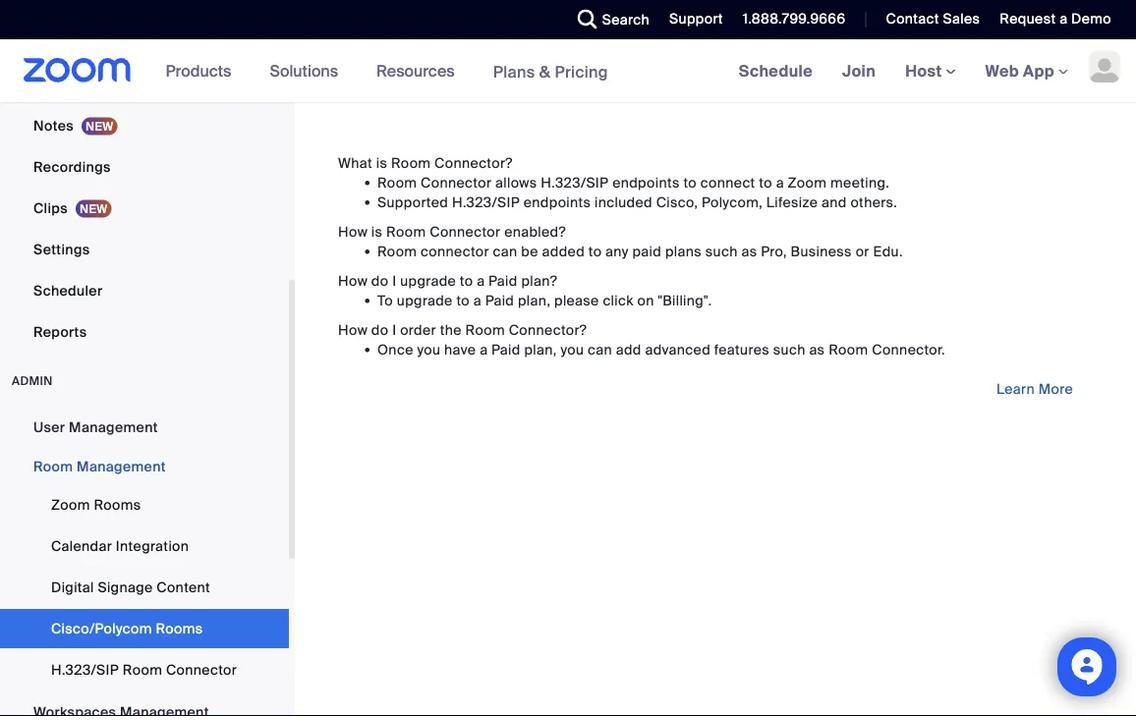 Task type: vqa. For each thing, say whether or not it's contained in the screenshot.
the Lifesize
yes



Task type: describe. For each thing, give the bounding box(es) containing it.
host
[[906, 60, 946, 81]]

add
[[616, 341, 642, 359]]

i for upgrade
[[392, 272, 397, 290]]

resources button
[[377, 39, 464, 102]]

0 vertical spatial paid
[[489, 272, 518, 290]]

request
[[1000, 10, 1056, 28]]

how for how do i order the room connector? once you have a paid plan, you can add advanced features such as room connector.
[[338, 321, 368, 339]]

plans
[[666, 242, 702, 261]]

advanced
[[645, 341, 711, 359]]

learn more link
[[997, 380, 1074, 398]]

pro,
[[761, 242, 787, 261]]

products button
[[166, 39, 240, 102]]

paid inside how do i order the room connector? once you have a paid plan, you can add advanced features such as room connector.
[[492, 341, 521, 359]]

zoom rooms link
[[0, 486, 289, 525]]

do for order
[[372, 321, 389, 339]]

have
[[444, 341, 476, 359]]

how for how is room connector enabled? room connector can be added to any paid plans such as pro, business or edu.
[[338, 223, 368, 241]]

reports
[[33, 323, 87, 341]]

to
[[378, 292, 393, 310]]

web app
[[986, 60, 1055, 81]]

added
[[542, 242, 585, 261]]

how for how do i upgrade to a paid plan? to upgrade to a paid plan, please click on "billing".
[[338, 272, 368, 290]]

how do i upgrade to a paid plan? to upgrade to a paid plan, please click on "billing".
[[338, 272, 713, 310]]

to down "connector"
[[460, 272, 473, 290]]

&
[[539, 61, 551, 82]]

room inside menu
[[123, 661, 162, 679]]

connector inside room management menu
[[166, 661, 237, 679]]

rooms for cisco/polycom rooms
[[156, 620, 203, 638]]

1.888.799.9666 button up schedule
[[728, 0, 851, 39]]

pricing
[[555, 61, 608, 82]]

1 horizontal spatial endpoints
[[613, 174, 680, 192]]

room management menu
[[0, 486, 289, 692]]

is for how
[[372, 223, 383, 241]]

search button
[[563, 0, 655, 39]]

admin
[[12, 374, 53, 389]]

"billing".
[[658, 292, 713, 310]]

please
[[555, 292, 599, 310]]

recordings link
[[0, 147, 289, 187]]

sales
[[943, 10, 981, 28]]

products
[[166, 60, 231, 81]]

and
[[822, 193, 847, 211]]

cisco/polycom
[[51, 620, 152, 638]]

product information navigation
[[151, 39, 623, 104]]

whiteboards
[[33, 75, 119, 93]]

calendar integration
[[51, 537, 189, 555]]

be
[[521, 242, 539, 261]]

can inside how is room connector enabled? room connector can be added to any paid plans such as pro, business or edu.
[[493, 242, 518, 261]]

how is room connector enabled? room connector can be added to any paid plans such as pro, business or edu.
[[338, 223, 903, 261]]

notes link
[[0, 106, 289, 146]]

digital signage content
[[51, 579, 210, 597]]

admin menu menu
[[0, 409, 289, 717]]

do for upgrade
[[372, 272, 389, 290]]

as inside how do i order the room connector? once you have a paid plan, you can add advanced features such as room connector.
[[810, 341, 825, 359]]

on
[[638, 292, 654, 310]]

any
[[606, 242, 629, 261]]

meeting.
[[831, 174, 890, 192]]

solutions
[[270, 60, 338, 81]]

a inside the what is room connector? room connector allows h.323/sip endpoints to connect to a zoom meeting. supported h.323/sip endpoints included cisco, polycom, lifesize and others.
[[776, 174, 784, 192]]

cisco/polycom rooms link
[[0, 610, 289, 649]]

reports link
[[0, 313, 289, 352]]

to up lifesize
[[759, 174, 773, 192]]

supported
[[378, 193, 448, 211]]

host button
[[906, 60, 956, 81]]

i for order
[[392, 321, 397, 339]]

as inside how is room connector enabled? room connector can be added to any paid plans such as pro, business or edu.
[[742, 242, 757, 261]]

the
[[440, 321, 462, 339]]

room management
[[33, 458, 166, 476]]

or
[[856, 242, 870, 261]]

0 vertical spatial upgrade
[[400, 272, 456, 290]]

scheduler link
[[0, 271, 289, 311]]

plan, inside how do i order the room connector? once you have a paid plan, you can add advanced features such as room connector.
[[524, 341, 557, 359]]

a inside how do i order the room connector? once you have a paid plan, you can add advanced features such as room connector.
[[480, 341, 488, 359]]

2 you from the left
[[561, 341, 584, 359]]

others.
[[851, 193, 898, 211]]

such inside how do i order the room connector? once you have a paid plan, you can add advanced features such as room connector.
[[774, 341, 806, 359]]

lifesize
[[767, 193, 818, 211]]

scheduler
[[33, 282, 103, 300]]

plans & pricing
[[493, 61, 608, 82]]

user management
[[33, 418, 158, 437]]

can inside how do i order the room connector? once you have a paid plan, you can add advanced features such as room connector.
[[588, 341, 613, 359]]

enabled?
[[505, 223, 566, 241]]

connector inside the what is room connector? room connector allows h.323/sip endpoints to connect to a zoom meeting. supported h.323/sip endpoints included cisco, polycom, lifesize and others.
[[421, 174, 492, 192]]

connector.
[[872, 341, 946, 359]]

learn more
[[997, 380, 1074, 398]]

settings link
[[0, 230, 289, 269]]

allows
[[496, 174, 537, 192]]

rooms for zoom rooms
[[94, 496, 141, 514]]

schedule link
[[724, 39, 828, 102]]

management for user management
[[69, 418, 158, 437]]

h.323/sip room connector
[[51, 661, 237, 679]]

more
[[1039, 380, 1074, 398]]

signage
[[98, 579, 153, 597]]

to up the the
[[457, 292, 470, 310]]



Task type: locate. For each thing, give the bounding box(es) containing it.
do inside how do i upgrade to a paid plan? to upgrade to a paid plan, please click on "billing".
[[372, 272, 389, 290]]

personal menu menu
[[0, 0, 289, 354]]

search
[[602, 10, 650, 29]]

1 horizontal spatial zoom
[[788, 174, 827, 192]]

learn
[[997, 380, 1035, 398]]

order
[[400, 321, 436, 339]]

request a demo link
[[985, 0, 1137, 39], [1000, 10, 1112, 28]]

banner containing products
[[0, 39, 1137, 104]]

support link
[[655, 0, 728, 39], [670, 10, 723, 28]]

plan?
[[521, 272, 558, 290]]

such right features
[[774, 341, 806, 359]]

join link
[[828, 39, 891, 102]]

menu item inside side navigation navigation
[[0, 694, 289, 717]]

menu item
[[0, 694, 289, 717]]

0 vertical spatial connector
[[421, 174, 492, 192]]

i up to
[[392, 272, 397, 290]]

h.323/sip down cisco/polycom
[[51, 661, 119, 679]]

how inside how do i upgrade to a paid plan? to upgrade to a paid plan, please click on "billing".
[[338, 272, 368, 290]]

zoom rooms
[[51, 496, 141, 514]]

2 vertical spatial paid
[[492, 341, 521, 359]]

zoom logo image
[[24, 58, 131, 83]]

join
[[843, 60, 876, 81]]

i up once
[[392, 321, 397, 339]]

room
[[391, 154, 431, 172], [378, 174, 417, 192], [386, 223, 426, 241], [378, 242, 417, 261], [466, 321, 505, 339], [829, 341, 869, 359], [33, 458, 73, 476], [123, 661, 162, 679]]

0 vertical spatial plan,
[[518, 292, 551, 310]]

0 horizontal spatial as
[[742, 242, 757, 261]]

banner
[[0, 39, 1137, 104]]

i
[[392, 272, 397, 290], [392, 321, 397, 339]]

zoom inside the what is room connector? room connector allows h.323/sip endpoints to connect to a zoom meeting. supported h.323/sip endpoints included cisco, polycom, lifesize and others.
[[788, 174, 827, 192]]

1 vertical spatial as
[[810, 341, 825, 359]]

web
[[986, 60, 1020, 81]]

is inside how is room connector enabled? room connector can be added to any paid plans such as pro, business or edu.
[[372, 223, 383, 241]]

2 vertical spatial h.323/sip
[[51, 661, 119, 679]]

1 horizontal spatial rooms
[[156, 620, 203, 638]]

1 vertical spatial management
[[77, 458, 166, 476]]

a up have
[[474, 292, 482, 310]]

features
[[715, 341, 770, 359]]

settings
[[33, 240, 90, 259]]

user
[[33, 418, 65, 437]]

1 horizontal spatial you
[[561, 341, 584, 359]]

paid
[[633, 242, 662, 261]]

management for room management
[[77, 458, 166, 476]]

0 horizontal spatial rooms
[[94, 496, 141, 514]]

click
[[603, 292, 634, 310]]

paid
[[489, 272, 518, 290], [485, 292, 514, 310], [492, 341, 521, 359]]

a left demo on the top right of the page
[[1060, 10, 1068, 28]]

edu.
[[873, 242, 903, 261]]

0 vertical spatial is
[[376, 154, 388, 172]]

1 vertical spatial paid
[[485, 292, 514, 310]]

a down "connector"
[[477, 272, 485, 290]]

1 vertical spatial how
[[338, 272, 368, 290]]

do inside how do i order the room connector? once you have a paid plan, you can add advanced features such as room connector.
[[372, 321, 389, 339]]

cisco,
[[656, 193, 698, 211]]

connector up supported
[[421, 174, 492, 192]]

digital
[[51, 579, 94, 597]]

management
[[69, 418, 158, 437], [77, 458, 166, 476]]

clips
[[33, 199, 68, 217]]

1 do from the top
[[372, 272, 389, 290]]

you down order
[[417, 341, 441, 359]]

2 i from the top
[[392, 321, 397, 339]]

0 vertical spatial management
[[69, 418, 158, 437]]

as
[[742, 242, 757, 261], [810, 341, 825, 359]]

management up zoom rooms link at bottom left
[[77, 458, 166, 476]]

0 vertical spatial do
[[372, 272, 389, 290]]

can
[[493, 242, 518, 261], [588, 341, 613, 359]]

can left add
[[588, 341, 613, 359]]

upgrade
[[400, 272, 456, 290], [397, 292, 453, 310]]

1.888.799.9666 button up schedule link
[[743, 10, 846, 28]]

plan, inside how do i upgrade to a paid plan? to upgrade to a paid plan, please click on "billing".
[[518, 292, 551, 310]]

0 vertical spatial zoom
[[788, 174, 827, 192]]

calendar integration link
[[0, 527, 289, 566]]

upgrade up order
[[397, 292, 453, 310]]

0 horizontal spatial such
[[706, 242, 738, 261]]

1 horizontal spatial h.323/sip
[[452, 193, 520, 211]]

1 vertical spatial plan,
[[524, 341, 557, 359]]

2 vertical spatial how
[[338, 321, 368, 339]]

connector inside how is room connector enabled? room connector can be added to any paid plans such as pro, business or edu.
[[430, 223, 501, 241]]

connector? down the please
[[509, 321, 587, 339]]

0 vertical spatial as
[[742, 242, 757, 261]]

1 vertical spatial do
[[372, 321, 389, 339]]

1 vertical spatial zoom
[[51, 496, 90, 514]]

plans
[[493, 61, 535, 82]]

1 vertical spatial can
[[588, 341, 613, 359]]

connector
[[421, 174, 492, 192], [430, 223, 501, 241], [166, 661, 237, 679]]

a
[[1060, 10, 1068, 28], [776, 174, 784, 192], [477, 272, 485, 290], [474, 292, 482, 310], [480, 341, 488, 359]]

1 vertical spatial upgrade
[[397, 292, 453, 310]]

can left be
[[493, 242, 518, 261]]

h.323/sip inside room management menu
[[51, 661, 119, 679]]

endpoints up enabled?
[[524, 193, 591, 211]]

1 vertical spatial h.323/sip
[[452, 193, 520, 211]]

1 vertical spatial endpoints
[[524, 193, 591, 211]]

whiteboards link
[[0, 65, 289, 104]]

1 you from the left
[[417, 341, 441, 359]]

0 vertical spatial connector?
[[435, 154, 513, 172]]

integration
[[116, 537, 189, 555]]

solutions button
[[270, 39, 347, 102]]

i inside how do i upgrade to a paid plan? to upgrade to a paid plan, please click on "billing".
[[392, 272, 397, 290]]

1 vertical spatial connector
[[430, 223, 501, 241]]

to left any
[[589, 242, 602, 261]]

what is room connector? room connector allows h.323/sip endpoints to connect to a zoom meeting. supported h.323/sip endpoints included cisco, polycom, lifesize and others.
[[338, 154, 898, 211]]

such inside how is room connector enabled? room connector can be added to any paid plans such as pro, business or edu.
[[706, 242, 738, 261]]

connector? up the allows at the top left
[[435, 154, 513, 172]]

1.888.799.9666 button
[[728, 0, 851, 39], [743, 10, 846, 28]]

h.323/sip down the allows at the top left
[[452, 193, 520, 211]]

how do i order the room connector? once you have a paid plan, you can add advanced features such as room connector.
[[338, 321, 946, 359]]

plan,
[[518, 292, 551, 310], [524, 341, 557, 359]]

0 vertical spatial i
[[392, 272, 397, 290]]

polycom,
[[702, 193, 763, 211]]

recordings
[[33, 158, 111, 176]]

h.323/sip room connector link
[[0, 651, 289, 690]]

included
[[595, 193, 653, 211]]

demo
[[1072, 10, 1112, 28]]

how inside how do i order the room connector? once you have a paid plan, you can add advanced features such as room connector.
[[338, 321, 368, 339]]

is for what
[[376, 154, 388, 172]]

what
[[338, 154, 373, 172]]

zoom up lifesize
[[788, 174, 827, 192]]

zoom up calendar
[[51, 496, 90, 514]]

such
[[706, 242, 738, 261], [774, 341, 806, 359]]

contact
[[886, 10, 940, 28]]

contact sales
[[886, 10, 981, 28]]

1 how from the top
[[338, 223, 368, 241]]

as left pro,
[[742, 242, 757, 261]]

2 horizontal spatial h.323/sip
[[541, 174, 609, 192]]

2 how from the top
[[338, 272, 368, 290]]

to inside how is room connector enabled? room connector can be added to any paid plans such as pro, business or edu.
[[589, 242, 602, 261]]

0 vertical spatial rooms
[[94, 496, 141, 514]]

app
[[1024, 60, 1055, 81]]

business
[[791, 242, 852, 261]]

1 vertical spatial i
[[392, 321, 397, 339]]

support
[[670, 10, 723, 28]]

do up once
[[372, 321, 389, 339]]

0 vertical spatial endpoints
[[613, 174, 680, 192]]

rooms up calendar integration
[[94, 496, 141, 514]]

is
[[376, 154, 388, 172], [372, 223, 383, 241]]

rooms down content
[[156, 620, 203, 638]]

0 vertical spatial how
[[338, 223, 368, 241]]

0 horizontal spatial h.323/sip
[[51, 661, 119, 679]]

upgrade down "connector"
[[400, 272, 456, 290]]

calendar
[[51, 537, 112, 555]]

to up cisco,
[[684, 174, 697, 192]]

h.323/sip
[[541, 174, 609, 192], [452, 193, 520, 211], [51, 661, 119, 679]]

1 vertical spatial connector?
[[509, 321, 587, 339]]

1 horizontal spatial can
[[588, 341, 613, 359]]

3 how from the top
[[338, 321, 368, 339]]

plan, down how do i upgrade to a paid plan? to upgrade to a paid plan, please click on "billing".
[[524, 341, 557, 359]]

cisco/polycom rooms
[[51, 620, 203, 638]]

do
[[372, 272, 389, 290], [372, 321, 389, 339]]

connector? inside the what is room connector? room connector allows h.323/sip endpoints to connect to a zoom meeting. supported h.323/sip endpoints included cisco, polycom, lifesize and others.
[[435, 154, 513, 172]]

0 vertical spatial h.323/sip
[[541, 174, 609, 192]]

is right what
[[376, 154, 388, 172]]

clips link
[[0, 189, 289, 228]]

plan, down the plan?
[[518, 292, 551, 310]]

connect
[[701, 174, 756, 192]]

connector? inside how do i order the room connector? once you have a paid plan, you can add advanced features such as room connector.
[[509, 321, 587, 339]]

1 vertical spatial rooms
[[156, 620, 203, 638]]

0 horizontal spatial can
[[493, 242, 518, 261]]

how inside how is room connector enabled? room connector can be added to any paid plans such as pro, business or edu.
[[338, 223, 368, 241]]

you down the please
[[561, 341, 584, 359]]

is down supported
[[372, 223, 383, 241]]

profile picture image
[[1089, 51, 1121, 83]]

do up to
[[372, 272, 389, 290]]

a up lifesize
[[776, 174, 784, 192]]

resources
[[377, 60, 455, 81]]

such right 'plans' at the top right of page
[[706, 242, 738, 261]]

2 vertical spatial connector
[[166, 661, 237, 679]]

rooms inside zoom rooms link
[[94, 496, 141, 514]]

a right have
[[480, 341, 488, 359]]

zoom inside room management menu
[[51, 496, 90, 514]]

0 horizontal spatial you
[[417, 341, 441, 359]]

connector down cisco/polycom rooms link
[[166, 661, 237, 679]]

as right features
[[810, 341, 825, 359]]

notes
[[33, 117, 74, 135]]

to
[[684, 174, 697, 192], [759, 174, 773, 192], [589, 242, 602, 261], [460, 272, 473, 290], [457, 292, 470, 310]]

1 horizontal spatial as
[[810, 341, 825, 359]]

i inside how do i order the room connector? once you have a paid plan, you can add advanced features such as room connector.
[[392, 321, 397, 339]]

h.323/sip up included
[[541, 174, 609, 192]]

1 i from the top
[[392, 272, 397, 290]]

web app button
[[986, 60, 1069, 81]]

request a demo
[[1000, 10, 1112, 28]]

connector
[[421, 242, 490, 261]]

side navigation navigation
[[0, 0, 295, 717]]

0 horizontal spatial zoom
[[51, 496, 90, 514]]

rooms inside cisco/polycom rooms link
[[156, 620, 203, 638]]

meetings navigation
[[724, 39, 1137, 104]]

schedule
[[739, 60, 813, 81]]

rooms
[[94, 496, 141, 514], [156, 620, 203, 638]]

1 horizontal spatial such
[[774, 341, 806, 359]]

is inside the what is room connector? room connector allows h.323/sip endpoints to connect to a zoom meeting. supported h.323/sip endpoints included cisco, polycom, lifesize and others.
[[376, 154, 388, 172]]

management up "room management" at left
[[69, 418, 158, 437]]

1 vertical spatial is
[[372, 223, 383, 241]]

0 vertical spatial can
[[493, 242, 518, 261]]

digital signage content link
[[0, 568, 289, 608]]

connector up "connector"
[[430, 223, 501, 241]]

2 do from the top
[[372, 321, 389, 339]]

once
[[378, 341, 414, 359]]

0 vertical spatial such
[[706, 242, 738, 261]]

endpoints up included
[[613, 174, 680, 192]]

0 horizontal spatial endpoints
[[524, 193, 591, 211]]

plans & pricing link
[[493, 61, 608, 82], [493, 61, 608, 82]]

zoom
[[788, 174, 827, 192], [51, 496, 90, 514]]

1 vertical spatial such
[[774, 341, 806, 359]]



